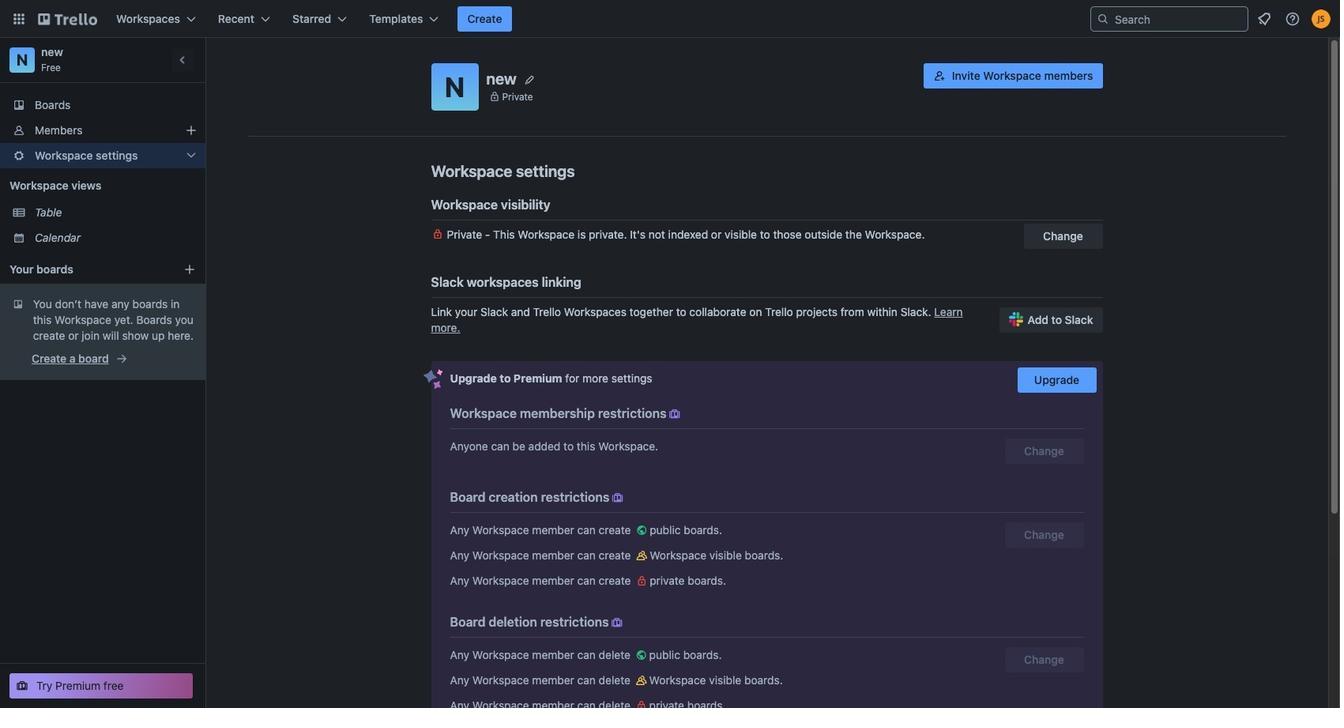 Task type: describe. For each thing, give the bounding box(es) containing it.
open information menu image
[[1285, 11, 1301, 27]]



Task type: vqa. For each thing, say whether or not it's contained in the screenshot.
Starred at left
no



Task type: locate. For each thing, give the bounding box(es) containing it.
your boards with 0 items element
[[9, 260, 175, 279]]

sm image
[[667, 406, 683, 422], [634, 522, 650, 538], [634, 548, 650, 563], [634, 573, 650, 589]]

sm image
[[610, 490, 625, 506], [609, 615, 625, 631], [634, 647, 649, 663], [634, 673, 649, 688], [634, 698, 649, 708]]

search image
[[1097, 13, 1110, 25]]

back to home image
[[38, 6, 97, 32]]

0 notifications image
[[1255, 9, 1274, 28]]

add board image
[[183, 263, 196, 276]]

sparkle image
[[423, 369, 443, 390]]

workspace navigation collapse icon image
[[172, 49, 194, 71]]

john smith (johnsmith38824343) image
[[1312, 9, 1331, 28]]

Search field
[[1110, 8, 1248, 30]]

primary element
[[0, 0, 1340, 38]]



